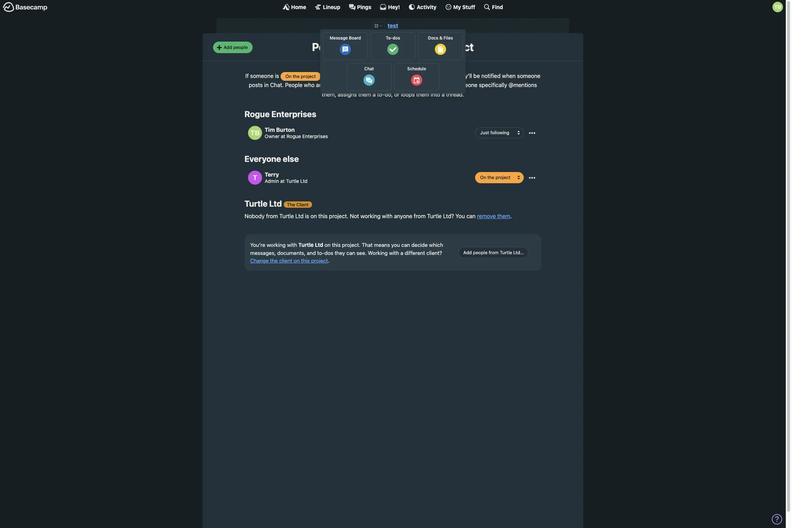 Task type: locate. For each thing, give the bounding box(es) containing it.
0 vertical spatial at
[[384, 73, 389, 79]]

0 horizontal spatial to-
[[317, 250, 324, 256]]

to- down hear
[[377, 91, 385, 98]]

the inside on this project.               that means you can decide which messages, documents, and to-dos they can see.               working with a different client? change the client on this project .
[[270, 257, 278, 264]]

0 horizontal spatial a
[[373, 91, 376, 98]]

people down on
[[285, 82, 302, 88]]

0 vertical spatial is
[[275, 73, 279, 79]]

tim
[[265, 127, 275, 133]]

2 horizontal spatial on
[[325, 242, 331, 248]]

1 horizontal spatial rogue
[[287, 133, 301, 139]]

1 horizontal spatial add
[[463, 250, 472, 255]]

at inside 'their avatar will show up at the top of the project and they'll be notified when someone posts in chat.         people who are'
[[384, 73, 389, 79]]

notified
[[481, 73, 500, 79]]

someone
[[250, 73, 273, 79], [517, 73, 540, 79], [454, 82, 477, 88]]

on
[[311, 213, 317, 220], [325, 242, 331, 248], [294, 257, 300, 264]]

nobody
[[245, 213, 265, 220]]

with left anyone
[[382, 213, 393, 220]]

on
[[285, 73, 291, 79]]

if
[[245, 73, 249, 79]]

different
[[405, 250, 425, 256]]

2 horizontal spatial them
[[497, 213, 510, 220]]

project
[[437, 40, 474, 54], [427, 73, 444, 79], [301, 73, 316, 79], [417, 82, 435, 88], [311, 257, 328, 264]]

add inside add people from turtle ltd… link
[[463, 250, 472, 255]]

2 vertical spatial on
[[294, 257, 300, 264]]

you
[[455, 213, 465, 220]]

working up messages,
[[267, 242, 286, 248]]

on this project.               that means you can decide which messages, documents, and to-dos they can see.               working with a different client? change the client on this project .
[[250, 242, 443, 264]]

someone up in
[[250, 73, 273, 79]]

can left see at the top of page
[[374, 40, 393, 54]]

and up unless
[[446, 73, 455, 79]]

0 horizontal spatial dos
[[324, 250, 333, 256]]

admin
[[265, 178, 279, 184]]

and
[[446, 73, 455, 79], [307, 250, 316, 256]]

them down the won't
[[358, 91, 371, 98]]

can right you
[[466, 213, 476, 220]]

is down client
[[305, 213, 309, 220]]

0 vertical spatial add
[[224, 44, 232, 50]]

to- left "they"
[[317, 250, 324, 256]]

who up chat
[[350, 40, 372, 54]]

1 horizontal spatial people
[[312, 40, 347, 54]]

and inside on this project.               that means you can decide which messages, documents, and to-dos they can see.               working with a different client? change the client on this project .
[[307, 250, 316, 256]]

everyone else
[[245, 154, 299, 164]]

1 horizontal spatial a
[[400, 250, 403, 256]]

them
[[358, 91, 371, 98], [416, 91, 429, 98], [497, 213, 510, 220]]

1 vertical spatial people
[[285, 82, 302, 88]]

working right not
[[360, 213, 380, 220]]

1 vertical spatial tim burton image
[[248, 126, 262, 140]]

are
[[316, 82, 324, 88]]

else
[[283, 154, 299, 164]]

2 horizontal spatial a
[[442, 91, 445, 98]]

0 vertical spatial .
[[510, 213, 512, 220]]

a for won't hear from the project unless someone specifically @mentions them, assigns them a to-do, or loops them into a thread.
[[442, 91, 445, 98]]

0 horizontal spatial and
[[307, 250, 316, 256]]

1 vertical spatial project.
[[342, 242, 360, 248]]

them,
[[322, 91, 336, 98]]

1 vertical spatial dos
[[324, 250, 333, 256]]

project. left not
[[329, 213, 348, 220]]

at down burton
[[281, 133, 285, 139]]

specifically
[[479, 82, 507, 88]]

0 vertical spatial dos
[[393, 35, 400, 41]]

tim burton image
[[772, 2, 783, 12], [248, 126, 262, 140]]

1 horizontal spatial to-
[[377, 91, 385, 98]]

1 vertical spatial add
[[463, 250, 472, 255]]

and for they'll
[[446, 73, 455, 79]]

remove them link
[[477, 213, 510, 220]]

1 horizontal spatial them
[[416, 91, 429, 98]]

who
[[350, 40, 372, 54], [304, 82, 315, 88]]

the down the of
[[407, 82, 416, 88]]

1 vertical spatial to-
[[317, 250, 324, 256]]

turtle
[[286, 178, 299, 184], [245, 199, 267, 208], [279, 213, 294, 220], [427, 213, 442, 220], [298, 242, 314, 248], [500, 250, 512, 255]]

and for to-
[[307, 250, 316, 256]]

home
[[291, 4, 306, 10]]

add for people who can see this project
[[224, 44, 232, 50]]

1 horizontal spatial working
[[360, 213, 380, 220]]

turtle inside terry admin at           turtle ltd
[[286, 178, 299, 184]]

0 vertical spatial people
[[312, 40, 347, 54]]

turtle ltd the client
[[245, 199, 309, 208]]

a
[[373, 91, 376, 98], [442, 91, 445, 98], [400, 250, 403, 256]]

them left into
[[416, 91, 429, 98]]

this left &
[[416, 40, 435, 54]]

the
[[391, 73, 399, 79], [417, 73, 425, 79], [293, 73, 300, 79], [407, 82, 416, 88], [270, 257, 278, 264]]

to-dos
[[386, 35, 400, 41]]

can
[[374, 40, 393, 54], [466, 213, 476, 220], [401, 242, 410, 248], [346, 250, 355, 256]]

with up documents,
[[287, 242, 297, 248]]

0 horizontal spatial on
[[294, 257, 300, 264]]

who left are
[[304, 82, 315, 88]]

0 vertical spatial people
[[233, 44, 248, 50]]

0 horizontal spatial people
[[285, 82, 302, 88]]

add inside add people link
[[224, 44, 232, 50]]

and right documents,
[[307, 250, 316, 256]]

1 vertical spatial working
[[267, 242, 286, 248]]

people
[[312, 40, 347, 54], [285, 82, 302, 88]]

people left board
[[312, 40, 347, 54]]

0 vertical spatial tim burton image
[[772, 2, 783, 12]]

2 vertical spatial at
[[280, 178, 285, 184]]

documents,
[[277, 250, 305, 256]]

add for you're working with
[[463, 250, 472, 255]]

thread.
[[446, 91, 464, 98]]

hey!
[[388, 4, 400, 10]]

0 vertical spatial working
[[360, 213, 380, 220]]

1 horizontal spatial .
[[510, 213, 512, 220]]

1 horizontal spatial people
[[473, 250, 487, 255]]

0 vertical spatial and
[[446, 73, 455, 79]]

0 horizontal spatial tim burton image
[[248, 126, 262, 140]]

project inside on this project.               that means you can decide which messages, documents, and to-dos they can see.               working with a different client? change the client on this project .
[[311, 257, 328, 264]]

ltd up client
[[300, 178, 308, 184]]

0 horizontal spatial .
[[328, 257, 329, 264]]

at inside terry admin at           turtle ltd
[[280, 178, 285, 184]]

project. up see. at the left of page
[[342, 242, 360, 248]]

you're working with turtle ltd
[[250, 242, 323, 248]]

1 horizontal spatial and
[[446, 73, 455, 79]]

working
[[368, 250, 388, 256]]

turtle down the the
[[279, 213, 294, 220]]

from left ltd…
[[489, 250, 499, 255]]

switch accounts image
[[3, 2, 48, 13]]

they
[[335, 250, 345, 256]]

they'll
[[457, 73, 472, 79]]

0 vertical spatial to-
[[377, 91, 385, 98]]

from
[[394, 82, 406, 88], [266, 213, 278, 220], [414, 213, 426, 220], [489, 250, 499, 255]]

schedule
[[407, 66, 426, 71]]

a for on this project.               that means you can decide which messages, documents, and to-dos they can see.               working with a different client? change the client on this project .
[[400, 250, 403, 256]]

a right into
[[442, 91, 445, 98]]

at right 'up' on the left of page
[[384, 73, 389, 79]]

1 vertical spatial enterprises
[[302, 133, 328, 139]]

1 horizontal spatial on
[[311, 213, 317, 220]]

0 vertical spatial who
[[350, 40, 372, 54]]

client
[[279, 257, 292, 264]]

find button
[[484, 3, 503, 10]]

2 vertical spatial with
[[389, 250, 399, 256]]

my stuff button
[[445, 3, 475, 10]]

2 horizontal spatial someone
[[517, 73, 540, 79]]

0 horizontal spatial people
[[233, 44, 248, 50]]

at inside tim burton owner at           rogue enterprises
[[281, 133, 285, 139]]

is
[[275, 73, 279, 79], [305, 213, 309, 220]]

is up chat.
[[275, 73, 279, 79]]

someone down they'll at the right of page
[[454, 82, 477, 88]]

rogue up tim at the left of page
[[245, 109, 270, 119]]

see.
[[357, 250, 367, 256]]

rogue
[[245, 109, 270, 119], [287, 133, 301, 139]]

which
[[429, 242, 443, 248]]

will
[[352, 73, 360, 79]]

following
[[341, 83, 360, 88]]

1 vertical spatial rogue
[[287, 133, 301, 139]]

project.
[[329, 213, 348, 220], [342, 242, 360, 248]]

0 horizontal spatial is
[[275, 73, 279, 79]]

turtle left ltd…
[[500, 250, 512, 255]]

this up "they"
[[332, 242, 341, 248]]

in
[[264, 82, 269, 88]]

and inside 'their avatar will show up at the top of the project and they'll be notified when someone posts in chat.         people who are'
[[446, 73, 455, 79]]

1 vertical spatial is
[[305, 213, 309, 220]]

them right remove
[[497, 213, 510, 220]]

1 vertical spatial and
[[307, 250, 316, 256]]

terry image
[[248, 171, 262, 185]]

ltd…
[[513, 250, 524, 255]]

1 horizontal spatial who
[[350, 40, 372, 54]]

can left see. at the left of page
[[346, 250, 355, 256]]

at right admin
[[280, 178, 285, 184]]

with down 'you'
[[389, 250, 399, 256]]

1 vertical spatial who
[[304, 82, 315, 88]]

at
[[384, 73, 389, 79], [281, 133, 285, 139], [280, 178, 285, 184]]

0 horizontal spatial add
[[224, 44, 232, 50]]

someone inside 'their avatar will show up at the top of the project and they'll be notified when someone posts in chat.         people who are'
[[517, 73, 540, 79]]

ltd
[[300, 178, 308, 184], [269, 199, 282, 208], [295, 213, 304, 220], [315, 242, 323, 248]]

home link
[[283, 3, 306, 10]]

ltd?
[[443, 213, 454, 220]]

1 vertical spatial people
[[473, 250, 487, 255]]

a left different
[[400, 250, 403, 256]]

a inside on this project.               that means you can decide which messages, documents, and to-dos they can see.               working with a different client? change the client on this project .
[[400, 250, 403, 256]]

files
[[444, 35, 453, 41]]

docs & files link
[[418, 32, 463, 60]]

0 vertical spatial rogue
[[245, 109, 270, 119]]

decide
[[411, 242, 428, 248]]

people who can see this project
[[312, 40, 474, 54]]

1 vertical spatial at
[[281, 133, 285, 139]]

a down the won't
[[373, 91, 376, 98]]

turtle right admin
[[286, 178, 299, 184]]

the left client
[[270, 257, 278, 264]]

0 horizontal spatial who
[[304, 82, 315, 88]]

dos
[[393, 35, 400, 41], [324, 250, 333, 256]]

1 vertical spatial .
[[328, 257, 329, 264]]

from up the or
[[394, 82, 406, 88]]

project inside won't hear from the project unless someone specifically @mentions them, assigns them a to-do, or loops them into a thread.
[[417, 82, 435, 88]]

test
[[388, 22, 398, 29]]

rogue down burton
[[287, 133, 301, 139]]

someone up @mentions
[[517, 73, 540, 79]]

0 horizontal spatial working
[[267, 242, 286, 248]]

turtle left ltd?
[[427, 213, 442, 220]]

1 horizontal spatial dos
[[393, 35, 400, 41]]

people inside 'their avatar will show up at the top of the project and they'll be notified when someone posts in chat.         people who are'
[[285, 82, 302, 88]]

1 horizontal spatial someone
[[454, 82, 477, 88]]



Task type: describe. For each thing, give the bounding box(es) containing it.
rogue inside tim burton owner at           rogue enterprises
[[287, 133, 301, 139]]

chat.
[[270, 82, 284, 88]]

people for people who can see this project
[[233, 44, 248, 50]]

turtle up documents,
[[298, 242, 314, 248]]

to-
[[386, 35, 393, 41]]

0 horizontal spatial them
[[358, 91, 371, 98]]

my stuff
[[453, 4, 475, 10]]

who inside 'their avatar will show up at the top of the project and they'll be notified when someone posts in chat.         people who are'
[[304, 82, 315, 88]]

lineup
[[323, 4, 340, 10]]

change the client on this project link
[[250, 257, 328, 264]]

when
[[502, 73, 516, 79]]

docs
[[428, 35, 438, 41]]

not
[[350, 213, 359, 220]]

remove
[[477, 213, 496, 220]]

ltd left the the
[[269, 199, 282, 208]]

0 vertical spatial project.
[[329, 213, 348, 220]]

find
[[492, 4, 503, 10]]

up
[[376, 73, 383, 79]]

activity
[[417, 4, 436, 10]]

0 vertical spatial on
[[311, 213, 317, 220]]

messages,
[[250, 250, 276, 256]]

can right 'you'
[[401, 242, 410, 248]]

nobody from turtle ltd is on this project.         not working with anyone from turtle ltd? you can remove them .
[[245, 213, 512, 220]]

ltd inside terry admin at           turtle ltd
[[300, 178, 308, 184]]

1 vertical spatial on
[[325, 242, 331, 248]]

message board
[[330, 35, 361, 41]]

see
[[395, 40, 414, 54]]

just
[[330, 83, 339, 88]]

message
[[330, 35, 348, 41]]

posts
[[249, 82, 263, 88]]

the
[[287, 202, 295, 207]]

docs & files
[[428, 35, 453, 41]]

from down 'turtle ltd the client'
[[266, 213, 278, 220]]

someone inside won't hear from the project unless someone specifically @mentions them, assigns them a to-do, or loops them into a thread.
[[454, 82, 477, 88]]

be
[[473, 73, 480, 79]]

into
[[431, 91, 440, 98]]

to- inside on this project.               that means you can decide which messages, documents, and to-dos they can see.               working with a different client? change the client on this project .
[[317, 250, 324, 256]]

people for you're working with
[[473, 250, 487, 255]]

1 vertical spatial with
[[287, 242, 297, 248]]

avatar
[[335, 73, 351, 79]]

add people from turtle ltd…
[[463, 250, 524, 255]]

client
[[296, 202, 309, 207]]

to-dos link
[[371, 32, 415, 60]]

the inside won't hear from the project unless someone specifically @mentions them, assigns them a to-do, or loops them into a thread.
[[407, 82, 416, 88]]

. inside on this project.               that means you can decide which messages, documents, and to-dos they can see.               working with a different client? change the client on this project .
[[328, 257, 329, 264]]

anyone
[[394, 213, 412, 220]]

their avatar will show up at the top of the project and they'll be notified when someone posts in chat.         people who are
[[249, 73, 540, 88]]

terry admin at           turtle ltd
[[265, 171, 308, 184]]

do,
[[385, 91, 393, 98]]

hear
[[381, 82, 393, 88]]

from inside won't hear from the project unless someone specifically @mentions them, assigns them a to-do, or loops them into a thread.
[[394, 82, 406, 88]]

from right anyone
[[414, 213, 426, 220]]

you're
[[250, 242, 265, 248]]

client?
[[426, 250, 442, 256]]

project inside 'their avatar will show up at the top of the project and they'll be notified when someone posts in chat.         people who are'
[[427, 73, 444, 79]]

my
[[453, 4, 461, 10]]

means
[[374, 242, 390, 248]]

turtle up nobody
[[245, 199, 267, 208]]

0 vertical spatial enterprises
[[271, 109, 316, 119]]

1 horizontal spatial tim burton image
[[772, 2, 783, 12]]

this left not
[[318, 213, 328, 220]]

burton
[[276, 127, 295, 133]]

project. inside on this project.               that means you can decide which messages, documents, and to-dos they can see.               working with a different client? change the client on this project .
[[342, 242, 360, 248]]

0 horizontal spatial rogue
[[245, 109, 270, 119]]

the left the top on the right top
[[391, 73, 399, 79]]

1 horizontal spatial is
[[305, 213, 309, 220]]

change
[[250, 257, 269, 264]]

rogue enterprises
[[245, 109, 316, 119]]

show
[[362, 73, 375, 79]]

schedule link
[[394, 63, 439, 91]]

add people from turtle ltd… link
[[458, 247, 529, 259]]

or
[[394, 91, 399, 98]]

won't hear from the project unless someone specifically @mentions them, assigns them a to-do, or loops them into a thread.
[[322, 82, 537, 98]]

pings
[[357, 4, 371, 10]]

loops
[[401, 91, 415, 98]]

terry
[[265, 171, 279, 178]]

owner
[[265, 133, 280, 139]]

unless
[[436, 82, 453, 88]]

chat
[[364, 66, 374, 71]]

ltd up the change the client on this project link
[[315, 242, 323, 248]]

the right on
[[293, 73, 300, 79]]

the right the of
[[417, 73, 425, 79]]

pings button
[[349, 3, 371, 10]]

dos inside on this project.               that means you can decide which messages, documents, and to-dos they can see.               working with a different client? change the client on this project .
[[324, 250, 333, 256]]

of
[[410, 73, 415, 79]]

&
[[439, 35, 442, 41]]

if someone is
[[245, 73, 280, 79]]

won't
[[366, 82, 380, 88]]

0 horizontal spatial someone
[[250, 73, 273, 79]]

main element
[[0, 0, 786, 14]]

assigns
[[338, 91, 357, 98]]

to- inside won't hear from the project unless someone specifically @mentions them, assigns them a to-do, or loops them into a thread.
[[377, 91, 385, 98]]

board
[[349, 35, 361, 41]]

add people
[[224, 44, 248, 50]]

test link
[[388, 22, 398, 29]]

lineup link
[[315, 3, 340, 10]]

just following
[[330, 83, 360, 88]]

ltd down client
[[295, 213, 304, 220]]

with inside on this project.               that means you can decide which messages, documents, and to-dos they can see.               working with a different client? change the client on this project .
[[389, 250, 399, 256]]

hey! button
[[380, 3, 400, 10]]

chat link
[[347, 63, 391, 91]]

that
[[362, 242, 373, 248]]

0 vertical spatial with
[[382, 213, 393, 220]]

activity link
[[408, 3, 436, 10]]

enterprises inside tim burton owner at           rogue enterprises
[[302, 133, 328, 139]]

tim burton owner at           rogue enterprises
[[265, 127, 328, 139]]

on the project
[[285, 73, 316, 79]]

top
[[400, 73, 409, 79]]

this down documents,
[[301, 257, 310, 264]]

@mentions
[[509, 82, 537, 88]]



Task type: vqa. For each thing, say whether or not it's contained in the screenshot.
Means on the left of page
yes



